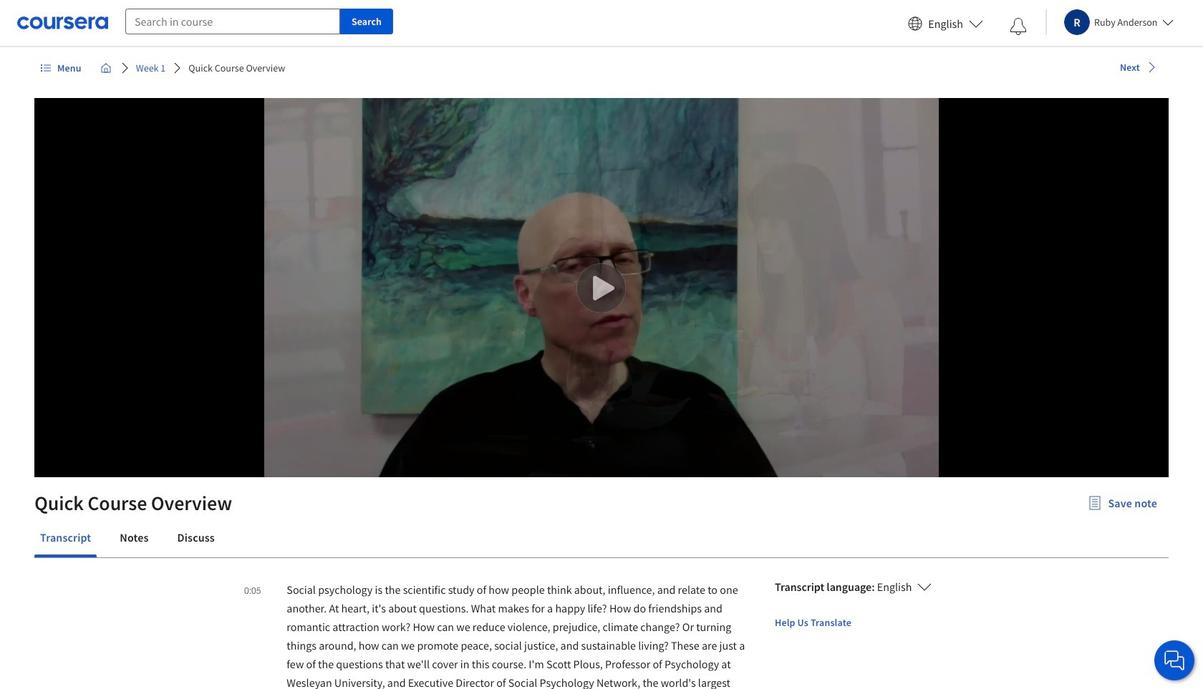Task type: locate. For each thing, give the bounding box(es) containing it.
Search in course text field
[[125, 9, 340, 34]]

home image
[[100, 62, 112, 74]]

coursera image
[[17, 12, 108, 35]]



Task type: vqa. For each thing, say whether or not it's contained in the screenshot.
Questions inside the dropdown button
no



Task type: describe. For each thing, give the bounding box(es) containing it.
related lecture content tabs tab list
[[34, 521, 1169, 558]]



